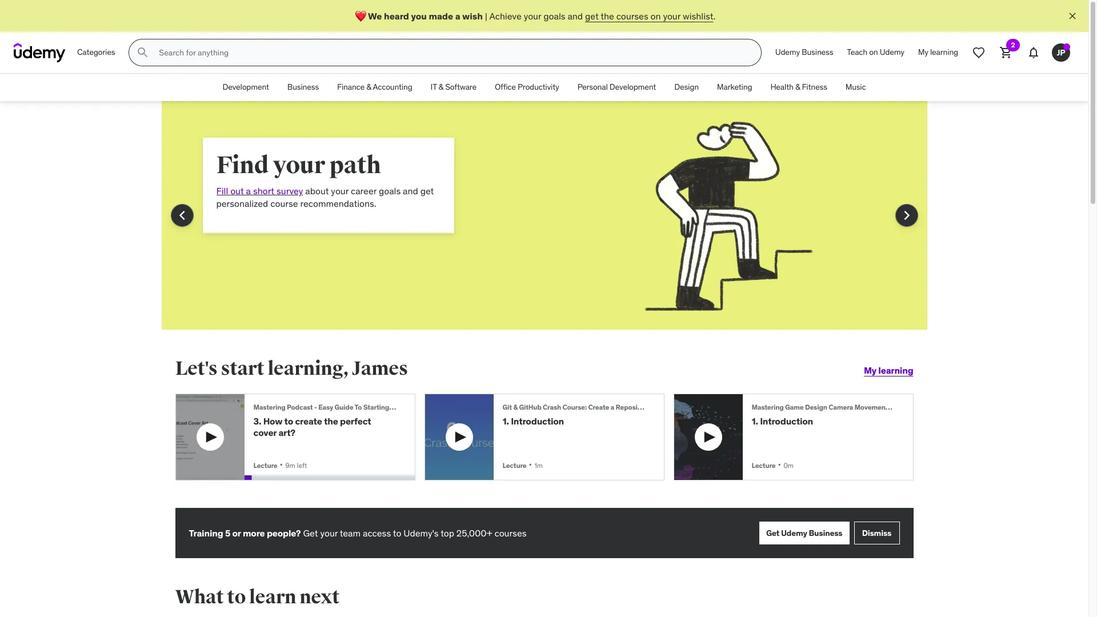 Task type: describe. For each thing, give the bounding box(es) containing it.
your
[[390, 403, 405, 411]]

0 horizontal spatial my learning
[[864, 365, 914, 376]]

close image
[[1067, 10, 1078, 22]]

5
[[225, 527, 230, 539]]

1 vertical spatial to
[[393, 527, 401, 539]]

.
[[713, 10, 716, 22]]

next
[[300, 585, 340, 609]]

marketing link
[[708, 74, 761, 101]]

categories
[[77, 47, 115, 57]]

1 horizontal spatial get
[[585, 10, 599, 22]]

personal development link
[[568, 74, 665, 101]]

1 development from the left
[[223, 82, 269, 92]]

jp
[[1057, 47, 1066, 57]]

finance & accounting
[[337, 82, 412, 92]]

categories button
[[70, 39, 122, 66]]

finance
[[337, 82, 365, 92]]

health & fitness
[[771, 82, 827, 92]]

art?
[[279, 427, 295, 438]]

3.
[[253, 416, 261, 427]]

1 horizontal spatial and
[[568, 10, 583, 22]]

& for accounting
[[366, 82, 371, 92]]

accounting
[[373, 82, 412, 92]]

teach
[[847, 47, 868, 57]]

1 horizontal spatial my
[[918, 47, 929, 57]]

fill
[[216, 185, 228, 197]]

guide
[[335, 403, 353, 411]]

find your path
[[216, 151, 381, 180]]

software
[[445, 82, 477, 92]]

1 horizontal spatial my learning
[[918, 47, 958, 57]]

1. introduction link for introduction
[[752, 416, 895, 427]]

3% complete image
[[244, 476, 251, 480]]

udemy image
[[14, 43, 66, 62]]

short
[[253, 185, 274, 197]]

❤️
[[355, 10, 366, 22]]

|
[[485, 10, 488, 22]]

1 horizontal spatial learning
[[930, 47, 958, 57]]

starting
[[363, 403, 389, 411]]

3. how to create the perfect cover art? link
[[253, 416, 396, 438]]

mastering for 3.
[[253, 403, 285, 411]]

git & github crash course: create a repository from scratch! 1. introduction
[[503, 403, 696, 427]]

lecture • 9m left
[[253, 459, 307, 470]]

0 horizontal spatial get
[[303, 527, 318, 539]]

Search for anything text field
[[157, 43, 747, 62]]

1 podcast from the left
[[287, 403, 313, 411]]

health & fitness link
[[761, 74, 837, 101]]

lecture • 1m
[[503, 459, 543, 470]]

lecture • 0m
[[752, 459, 794, 470]]

fitness
[[802, 82, 827, 92]]

course:
[[563, 403, 587, 411]]

teach on udemy
[[847, 47, 905, 57]]

1. inside git & github crash course: create a repository from scratch! 1. introduction
[[503, 416, 509, 427]]

get inside about your career goals and get personalized course recommendations.
[[420, 185, 434, 197]]

udemy business
[[775, 47, 833, 57]]

jp link
[[1048, 39, 1075, 66]]

top
[[441, 527, 454, 539]]

& for github
[[513, 403, 518, 411]]

dismiss button
[[854, 522, 900, 545]]

let's start learning, james
[[175, 357, 408, 381]]

movements
[[855, 403, 892, 411]]

office
[[495, 82, 516, 92]]

2 vertical spatial to
[[227, 585, 246, 609]]

made
[[429, 10, 453, 22]]

achieve
[[489, 10, 522, 22]]

git
[[503, 403, 512, 411]]

create
[[295, 416, 322, 427]]

design link
[[665, 74, 708, 101]]

1 • from the left
[[280, 459, 283, 470]]

health
[[771, 82, 794, 92]]

crash
[[543, 403, 561, 411]]

create
[[588, 403, 609, 411]]

you
[[411, 10, 427, 22]]

office productivity link
[[486, 74, 568, 101]]

the for get
[[601, 10, 614, 22]]

productivity
[[518, 82, 559, 92]]

0 horizontal spatial my
[[864, 365, 877, 376]]

to
[[355, 403, 362, 411]]

course
[[270, 198, 298, 209]]

1m
[[534, 461, 543, 470]]

❤️   we heard you made a wish | achieve your goals and get the courses on your wishlist .
[[355, 10, 716, 22]]

more
[[243, 527, 265, 539]]

your right achieve
[[524, 10, 541, 22]]

a inside git & github crash course: create a repository from scratch! 1. introduction
[[611, 403, 614, 411]]

we
[[368, 10, 382, 22]]

to inside mastering podcast -  easy guide to starting your podcast 3. how to create the perfect cover art?
[[284, 416, 293, 427]]

shopping cart with 2 items image
[[1000, 46, 1013, 59]]

perfect
[[340, 416, 371, 427]]

get udemy business link
[[759, 522, 850, 545]]

• for from
[[529, 459, 532, 470]]

lecture for from
[[503, 461, 527, 470]]

goals inside about your career goals and get personalized course recommendations.
[[379, 185, 401, 197]]

1. inside the mastering game design camera movements in arcade studio 1. introduction
[[752, 416, 758, 427]]

0 vertical spatial my learning link
[[911, 39, 965, 66]]

1 horizontal spatial on
[[869, 47, 878, 57]]

music
[[846, 82, 866, 92]]

0 vertical spatial on
[[651, 10, 661, 22]]

0 horizontal spatial learning
[[879, 365, 914, 376]]

personal development
[[578, 82, 656, 92]]

lecture inside lecture • 9m left
[[253, 461, 277, 470]]

it & software
[[431, 82, 477, 92]]

find
[[216, 151, 269, 180]]

it & software link
[[422, 74, 486, 101]]

your up survey on the top of the page
[[273, 151, 325, 180]]

or
[[232, 527, 241, 539]]

your inside about your career goals and get personalized course recommendations.
[[331, 185, 349, 197]]

carousel element
[[161, 101, 927, 357]]

1 vertical spatial business
[[287, 82, 319, 92]]

-
[[314, 403, 317, 411]]

2
[[1011, 41, 1015, 49]]



Task type: vqa. For each thing, say whether or not it's contained in the screenshot.
Reverse an Array using Pointers (Challenging!) REVERSE
no



Task type: locate. For each thing, give the bounding box(es) containing it.
1 horizontal spatial a
[[455, 10, 460, 22]]

mastering inside mastering podcast -  easy guide to starting your podcast 3. how to create the perfect cover art?
[[253, 403, 285, 411]]

2 mastering from the left
[[752, 403, 784, 411]]

arcade
[[900, 403, 923, 411]]

0 horizontal spatial lecture
[[253, 461, 277, 470]]

2 podcast from the left
[[406, 403, 432, 411]]

office productivity
[[495, 82, 559, 92]]

udemy's
[[404, 527, 439, 539]]

1 horizontal spatial 1. introduction link
[[752, 416, 895, 427]]

access
[[363, 527, 391, 539]]

1 1. introduction link from the left
[[503, 416, 646, 427]]

path
[[329, 151, 381, 180]]

1. introduction link down course:
[[503, 416, 646, 427]]

courses
[[616, 10, 649, 22], [495, 527, 527, 539]]

2 • from the left
[[529, 459, 532, 470]]

3 • from the left
[[778, 459, 781, 470]]

& right finance
[[366, 82, 371, 92]]

goals
[[544, 10, 566, 22], [379, 185, 401, 197]]

repository
[[616, 403, 650, 411]]

0 vertical spatial learning
[[930, 47, 958, 57]]

it
[[431, 82, 437, 92]]

1 vertical spatial design
[[805, 403, 827, 411]]

lecture left 1m
[[503, 461, 527, 470]]

teach on udemy link
[[840, 39, 911, 66]]

introduction down github
[[511, 416, 564, 427]]

2 link
[[993, 39, 1020, 66]]

podcast left -
[[287, 403, 313, 411]]

music link
[[837, 74, 875, 101]]

your up recommendations.
[[331, 185, 349, 197]]

cover
[[253, 427, 277, 438]]

1 vertical spatial my learning
[[864, 365, 914, 376]]

mastering inside the mastering game design camera movements in arcade studio 1. introduction
[[752, 403, 784, 411]]

introduction down game on the bottom right of the page
[[760, 416, 813, 427]]

0 vertical spatial goals
[[544, 10, 566, 22]]

notifications image
[[1027, 46, 1041, 59]]

0 vertical spatial the
[[601, 10, 614, 22]]

learning
[[930, 47, 958, 57], [879, 365, 914, 376]]

0 horizontal spatial to
[[227, 585, 246, 609]]

let's
[[175, 357, 217, 381]]

scratch!
[[670, 403, 696, 411]]

3 lecture from the left
[[752, 461, 776, 470]]

personalized
[[216, 198, 268, 209]]

and inside about your career goals and get personalized course recommendations.
[[403, 185, 418, 197]]

wishlist image
[[972, 46, 986, 59]]

1 horizontal spatial get
[[766, 528, 780, 538]]

1 vertical spatial the
[[324, 416, 338, 427]]

to right access at the bottom left of the page
[[393, 527, 401, 539]]

1. introduction link for scratch!
[[503, 416, 646, 427]]

1 vertical spatial learning
[[879, 365, 914, 376]]

team
[[340, 527, 361, 539]]

introduction
[[511, 416, 564, 427], [760, 416, 813, 427]]

1 horizontal spatial courses
[[616, 10, 649, 22]]

the for create
[[324, 416, 338, 427]]

0 vertical spatial courses
[[616, 10, 649, 22]]

• for 1.
[[778, 459, 781, 470]]

business up "fitness"
[[802, 47, 833, 57]]

easy
[[318, 403, 333, 411]]

0 horizontal spatial mastering
[[253, 403, 285, 411]]

0 horizontal spatial and
[[403, 185, 418, 197]]

•
[[280, 459, 283, 470], [529, 459, 532, 470], [778, 459, 781, 470]]

about
[[305, 185, 329, 197]]

learning,
[[268, 357, 349, 381]]

0 vertical spatial business
[[802, 47, 833, 57]]

goals right career
[[379, 185, 401, 197]]

you have alerts image
[[1064, 43, 1070, 50]]

my learning left wishlist icon
[[918, 47, 958, 57]]

my
[[918, 47, 929, 57], [864, 365, 877, 376]]

camera
[[829, 403, 853, 411]]

2 development from the left
[[610, 82, 656, 92]]

0 horizontal spatial goals
[[379, 185, 401, 197]]

lecture inside lecture • 0m
[[752, 461, 776, 470]]

my learning link left wishlist icon
[[911, 39, 965, 66]]

mastering up how
[[253, 403, 285, 411]]

0 horizontal spatial design
[[674, 82, 699, 92]]

0 vertical spatial a
[[455, 10, 460, 22]]

design left marketing
[[674, 82, 699, 92]]

1 vertical spatial get
[[420, 185, 434, 197]]

what
[[175, 585, 224, 609]]

learning up in
[[879, 365, 914, 376]]

people?
[[267, 527, 301, 539]]

to left learn
[[227, 585, 246, 609]]

fill out a short survey link
[[216, 185, 303, 197]]

2 horizontal spatial to
[[393, 527, 401, 539]]

1 horizontal spatial 1.
[[752, 416, 758, 427]]

0 horizontal spatial •
[[280, 459, 283, 470]]

1 horizontal spatial podcast
[[406, 403, 432, 411]]

0 vertical spatial my
[[918, 47, 929, 57]]

your
[[524, 10, 541, 22], [663, 10, 681, 22], [273, 151, 325, 180], [331, 185, 349, 197], [320, 527, 338, 539]]

your left team on the bottom left of the page
[[320, 527, 338, 539]]

• left 9m
[[280, 459, 283, 470]]

1 horizontal spatial introduction
[[760, 416, 813, 427]]

2 horizontal spatial •
[[778, 459, 781, 470]]

introduction inside the mastering game design camera movements in arcade studio 1. introduction
[[760, 416, 813, 427]]

get the courses on your wishlist link
[[585, 10, 713, 22]]

start
[[221, 357, 264, 381]]

0 horizontal spatial a
[[246, 185, 251, 197]]

0 vertical spatial my learning
[[918, 47, 958, 57]]

0 horizontal spatial courses
[[495, 527, 527, 539]]

github
[[519, 403, 542, 411]]

2 vertical spatial a
[[611, 403, 614, 411]]

1 horizontal spatial to
[[284, 416, 293, 427]]

get udemy business
[[766, 528, 843, 538]]

mastering left game on the bottom right of the page
[[752, 403, 784, 411]]

and
[[568, 10, 583, 22], [403, 185, 418, 197]]

1 vertical spatial on
[[869, 47, 878, 57]]

goals right achieve
[[544, 10, 566, 22]]

a left wish
[[455, 10, 460, 22]]

& right it
[[439, 82, 443, 92]]

learn
[[249, 585, 296, 609]]

1 vertical spatial my
[[864, 365, 877, 376]]

how
[[263, 416, 282, 427]]

0 vertical spatial design
[[674, 82, 699, 92]]

2 introduction from the left
[[760, 416, 813, 427]]

personal
[[578, 82, 608, 92]]

1 horizontal spatial development
[[610, 82, 656, 92]]

my learning up in
[[864, 365, 914, 376]]

& for software
[[439, 82, 443, 92]]

podcast right your on the bottom left
[[406, 403, 432, 411]]

career
[[351, 185, 377, 197]]

0 horizontal spatial the
[[324, 416, 338, 427]]

design inside the mastering game design camera movements in arcade studio 1. introduction
[[805, 403, 827, 411]]

&
[[366, 82, 371, 92], [439, 82, 443, 92], [795, 82, 800, 92], [513, 403, 518, 411]]

0 horizontal spatial 1. introduction link
[[503, 416, 646, 427]]

design right game on the bottom right of the page
[[805, 403, 827, 411]]

introduction inside git & github crash course: create a repository from scratch! 1. introduction
[[511, 416, 564, 427]]

1 horizontal spatial lecture
[[503, 461, 527, 470]]

business link
[[278, 74, 328, 101]]

1 horizontal spatial design
[[805, 403, 827, 411]]

left
[[297, 461, 307, 470]]

on right teach
[[869, 47, 878, 57]]

get
[[303, 527, 318, 539], [766, 528, 780, 538]]

1 1. from the left
[[503, 416, 509, 427]]

recommendations.
[[300, 198, 376, 209]]

1. up lecture • 0m on the right of the page
[[752, 416, 758, 427]]

a right create
[[611, 403, 614, 411]]

my learning link
[[911, 39, 965, 66], [864, 357, 914, 385]]

0 vertical spatial and
[[568, 10, 583, 22]]

lecture left 9m
[[253, 461, 277, 470]]

0 horizontal spatial introduction
[[511, 416, 564, 427]]

0 vertical spatial get
[[585, 10, 599, 22]]

2 horizontal spatial a
[[611, 403, 614, 411]]

lecture inside lecture • 1m
[[503, 461, 527, 470]]

2 lecture from the left
[[503, 461, 527, 470]]

0 horizontal spatial development
[[223, 82, 269, 92]]

0 horizontal spatial 1.
[[503, 416, 509, 427]]

get
[[585, 10, 599, 22], [420, 185, 434, 197]]

my up "movements"
[[864, 365, 877, 376]]

mastering podcast -  easy guide to starting your podcast 3. how to create the perfect cover art?
[[253, 403, 432, 438]]

training 5 or more people? get your team access to udemy's top 25,000+ courses
[[189, 527, 527, 539]]

my learning link up in
[[864, 357, 914, 385]]

on left wishlist
[[651, 10, 661, 22]]

2 vertical spatial business
[[809, 528, 843, 538]]

2 1. from the left
[[752, 416, 758, 427]]

1 horizontal spatial •
[[529, 459, 532, 470]]

next image
[[898, 206, 916, 225]]

design
[[674, 82, 699, 92], [805, 403, 827, 411]]

1 vertical spatial goals
[[379, 185, 401, 197]]

mastering for introduction
[[752, 403, 784, 411]]

1 mastering from the left
[[253, 403, 285, 411]]

lecture left 0m
[[752, 461, 776, 470]]

udemy business link
[[769, 39, 840, 66]]

lecture for 1.
[[752, 461, 776, 470]]

1 horizontal spatial goals
[[544, 10, 566, 22]]

1 lecture from the left
[[253, 461, 277, 470]]

business left finance
[[287, 82, 319, 92]]

& right git
[[513, 403, 518, 411]]

wish
[[462, 10, 483, 22]]

my right teach on udemy
[[918, 47, 929, 57]]

1 vertical spatial my learning link
[[864, 357, 914, 385]]

training
[[189, 527, 223, 539]]

business left dismiss
[[809, 528, 843, 538]]

1 introduction from the left
[[511, 416, 564, 427]]

2 1. introduction link from the left
[[752, 416, 895, 427]]

the inside mastering podcast -  easy guide to starting your podcast 3. how to create the perfect cover art?
[[324, 416, 338, 427]]

• left 1m
[[529, 459, 532, 470]]

1. introduction link down camera
[[752, 416, 895, 427]]

previous image
[[173, 206, 191, 225]]

1 horizontal spatial mastering
[[752, 403, 784, 411]]

2 horizontal spatial lecture
[[752, 461, 776, 470]]

1 horizontal spatial the
[[601, 10, 614, 22]]

1. introduction link
[[503, 416, 646, 427], [752, 416, 895, 427]]

0 horizontal spatial podcast
[[287, 403, 313, 411]]

1. down git
[[503, 416, 509, 427]]

1 vertical spatial and
[[403, 185, 418, 197]]

0 horizontal spatial get
[[420, 185, 434, 197]]

from
[[652, 403, 668, 411]]

0 vertical spatial to
[[284, 416, 293, 427]]

a
[[455, 10, 460, 22], [246, 185, 251, 197], [611, 403, 614, 411]]

to right how
[[284, 416, 293, 427]]

learning left wishlist icon
[[930, 47, 958, 57]]

dismiss
[[862, 528, 892, 538]]

fill out a short survey
[[216, 185, 303, 197]]

about your career goals and get personalized course recommendations.
[[216, 185, 434, 209]]

& for fitness
[[795, 82, 800, 92]]

a right out
[[246, 185, 251, 197]]

• left 0m
[[778, 459, 781, 470]]

james
[[352, 357, 408, 381]]

development link
[[213, 74, 278, 101]]

your left wishlist
[[663, 10, 681, 22]]

1 vertical spatial courses
[[495, 527, 527, 539]]

0 horizontal spatial on
[[651, 10, 661, 22]]

development
[[223, 82, 269, 92], [610, 82, 656, 92]]

1 vertical spatial a
[[246, 185, 251, 197]]

1.
[[503, 416, 509, 427], [752, 416, 758, 427]]

submit search image
[[136, 46, 150, 59]]

& right health
[[795, 82, 800, 92]]

finance & accounting link
[[328, 74, 422, 101]]

heard
[[384, 10, 409, 22]]

& inside git & github crash course: create a repository from scratch! 1. introduction
[[513, 403, 518, 411]]



